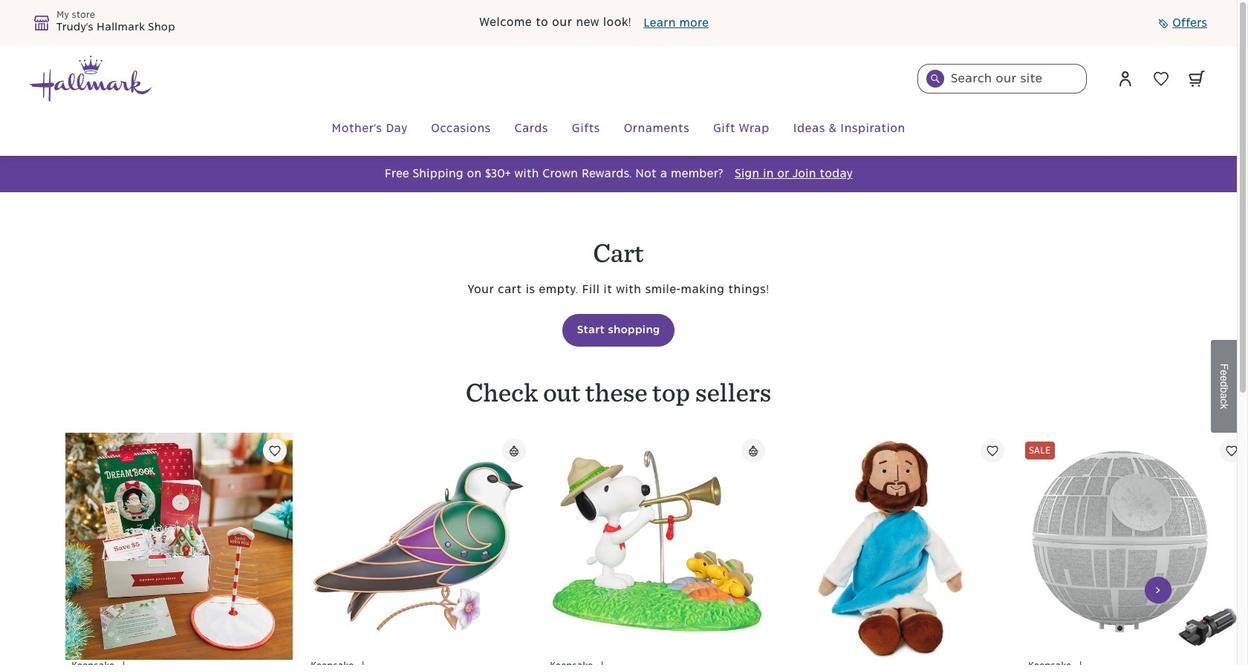 Task type: vqa. For each thing, say whether or not it's contained in the screenshot.
The Peanuts® Gang Beagle Scouts 50th Anniversary Rise and Shine! Ornament and Pin, Set of 2 Image
yes



Task type: locate. For each thing, give the bounding box(es) containing it.
the beauty of birds violet-green swallow ornament image
[[305, 433, 532, 661]]

check out these top sellers element
[[0, 377, 1249, 666]]

None search field
[[918, 64, 1087, 94]]

sign in dropdown menu image
[[1117, 70, 1135, 88]]

search image
[[931, 74, 940, 83]]

2024 keepsake ornament club membership image
[[65, 433, 293, 661]]

star wars: a new hope™ collection death star™ musical tree topper with light image
[[1023, 433, 1249, 661]]



Task type: describe. For each thing, give the bounding box(es) containing it.
Search search field
[[918, 64, 1087, 94]]

next slide image
[[1156, 588, 1161, 594]]

the peanuts® gang beagle scouts 50th anniversary rise and shine! ornament and pin, set of 2 image
[[544, 433, 771, 661]]

hallmark logo image
[[30, 56, 152, 102]]

main menu. menu bar
[[30, 103, 1208, 156]]

my friend jesus stuffed doll, 13" image
[[783, 433, 1011, 661]]

view your cart with 0 items. image
[[1189, 71, 1206, 87]]



